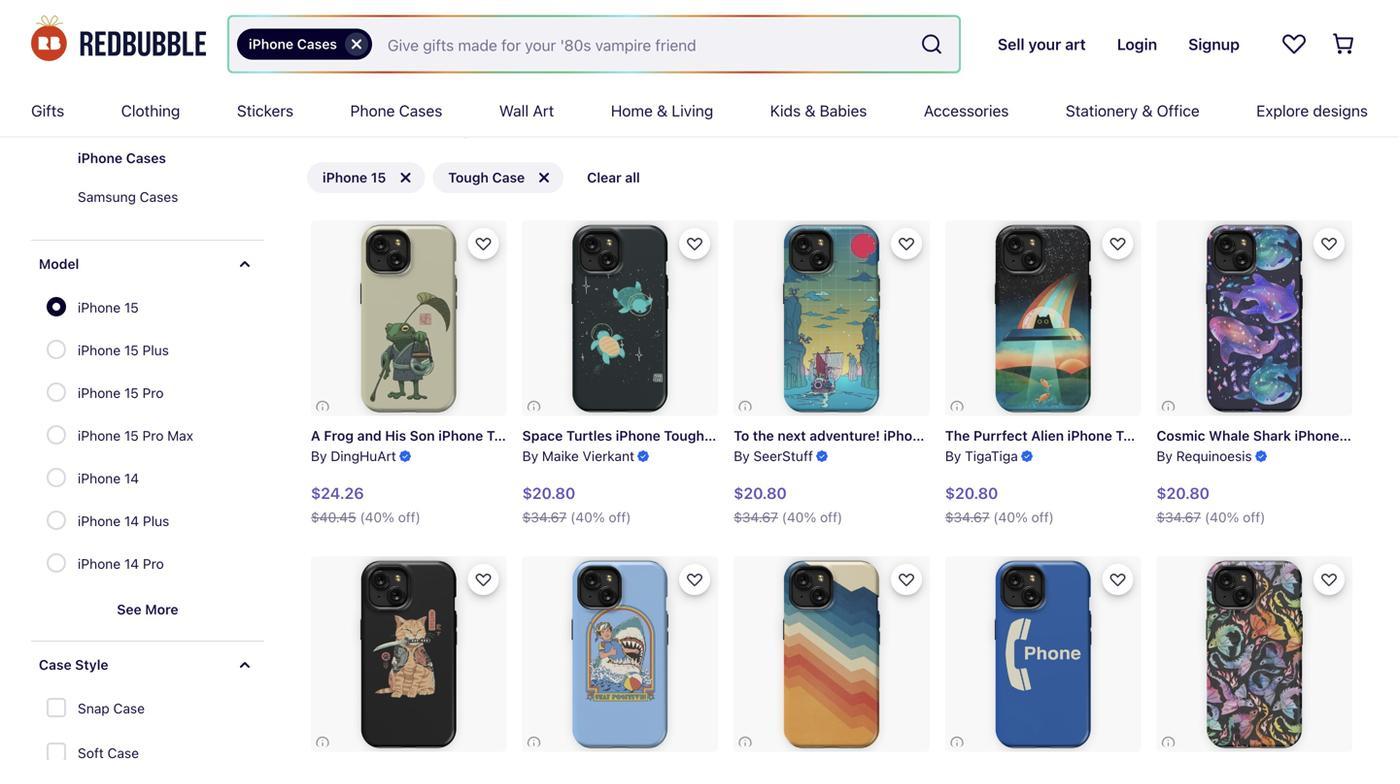 Task type: describe. For each thing, give the bounding box(es) containing it.
accessories
[[924, 102, 1009, 120]]

vierkant
[[583, 448, 635, 464]]

model
[[39, 256, 79, 272]]

phone cases button
[[47, 100, 264, 139]]

case style button
[[31, 642, 264, 689]]

$20.80 for requinoesis
[[1157, 484, 1210, 503]]

ca
[[1387, 428, 1400, 444]]

15 up iphone 15 plus
[[124, 300, 139, 316]]

off) for by requinoesis
[[1243, 510, 1266, 526]]

sports link
[[436, 44, 539, 85]]

next
[[778, 428, 806, 444]]

xs,
[[1082, 6, 1106, 25]]

14 for plus
[[124, 514, 139, 530]]

by seerstuff
[[734, 448, 813, 464]]

$20.80 $34.67 (40% off) for seerstuff
[[734, 484, 843, 526]]

iPhone Cases field
[[229, 17, 959, 71]]

off) for by dinghuart
[[398, 510, 421, 526]]

12,
[[959, 6, 980, 25]]

anime
[[1045, 55, 1092, 73]]

menu bar containing gifts
[[31, 86, 1368, 136]]

iphone cases 129,453 results
[[311, 117, 552, 139]]

$34.67 for seerstuff
[[734, 510, 778, 526]]

trendy link
[[1115, 44, 1221, 85]]

tigatiga
[[965, 448, 1018, 464]]

stationery & office
[[1066, 102, 1200, 120]]

music link
[[800, 44, 898, 85]]

iphone up samsung
[[78, 150, 123, 166]]

iphone inside field
[[249, 36, 294, 52]]

boring
[[401, 6, 446, 25]]

gifts
[[31, 102, 64, 120]]

se,
[[984, 6, 1006, 25]]

iphone down iphone 14 plus
[[78, 556, 121, 572]]

$34.67 for requinoesis
[[1157, 510, 1201, 526]]

iphone cases inside field
[[249, 36, 337, 52]]

$40.45
[[311, 510, 356, 526]]

clothing link
[[121, 86, 180, 136]]

iphone up vierkant
[[616, 428, 661, 444]]

phone inside "phone cases" link
[[350, 102, 395, 120]]

maike
[[542, 448, 579, 464]]

max
[[167, 428, 193, 444]]

samsung cases
[[78, 189, 178, 205]]

frog
[[324, 428, 354, 444]]

iphone 15 inside the model option group
[[78, 300, 139, 316]]

accessories link
[[924, 86, 1009, 136]]

iphone right 'son'
[[438, 428, 483, 444]]

to the next adventure! iphone tough case
[[734, 428, 1009, 444]]

the for the cure for boring phone disease. unique snap, tough, and flex cases for iphone 15, 14, 13, 12, se, 11, 11 pro, xs, and more.
[[311, 6, 338, 25]]

adventure!
[[810, 428, 880, 444]]

all
[[625, 170, 640, 186]]

wall art link
[[499, 86, 554, 136]]

1 14 from the top
[[124, 471, 139, 487]]

model option group
[[47, 288, 205, 587]]

whale
[[1209, 428, 1250, 444]]

snap,
[[615, 6, 653, 25]]

13,
[[935, 6, 955, 25]]

by for by tigatiga
[[945, 448, 961, 464]]

$20.80 for maike
[[522, 484, 576, 503]]

cases for the bottommost iphone cases button
[[126, 150, 166, 166]]

kids & babies
[[770, 102, 867, 120]]

cosmic whale shark iphone tough case image
[[1157, 221, 1353, 417]]

$20.80 $34.67 (40% off) for maike
[[522, 484, 631, 526]]

the purrfect alien  iphone tough case
[[945, 428, 1193, 444]]

clear all
[[587, 170, 640, 186]]

space turtles iphone tough case
[[522, 428, 741, 444]]

cases
[[766, 6, 807, 25]]

iphone 15 pro max
[[78, 428, 193, 444]]

$24.26 $40.45 (40% off)
[[311, 484, 421, 526]]

style
[[75, 657, 108, 674]]

iphone right adventure!
[[884, 428, 929, 444]]

home
[[611, 102, 653, 120]]

Search term search field
[[372, 17, 912, 71]]

15 up iphone 15 pro max
[[124, 385, 139, 401]]

results
[[501, 121, 552, 139]]

iphone up iphone 14 plus
[[78, 471, 121, 487]]

0 horizontal spatial and
[[357, 428, 382, 444]]

iphone up the iphone 14
[[78, 428, 121, 444]]

iphone cases button inside field
[[237, 29, 372, 60]]

iphone 14 plus
[[78, 514, 169, 530]]

disease.
[[498, 6, 557, 25]]

iphone 14
[[78, 471, 139, 487]]

11
[[1032, 6, 1046, 25]]

stickers
[[237, 102, 294, 120]]

turtles
[[567, 428, 612, 444]]

anime link
[[1006, 44, 1107, 85]]

clothing
[[121, 102, 180, 120]]

iphone 15 plus
[[78, 343, 169, 359]]

a
[[311, 428, 321, 444]]

$34.67 for maike
[[522, 510, 567, 526]]

wall
[[499, 102, 529, 120]]

iphone 15 button
[[307, 162, 425, 193]]

plus for iphone 15 plus
[[142, 343, 169, 359]]

by for by dinghuart
[[311, 448, 327, 464]]

cases for phone cases button
[[107, 111, 147, 127]]

tough left cosmic
[[1116, 428, 1156, 444]]

animals link
[[1228, 44, 1341, 85]]

animals
[[1267, 55, 1326, 73]]

& for stationery
[[1142, 102, 1153, 120]]

band
[[945, 55, 983, 73]]

14 for pro
[[124, 556, 139, 572]]

explore designs
[[1257, 102, 1368, 120]]

0 horizontal spatial iphone cases
[[78, 150, 166, 166]]

cases inside menu bar
[[399, 102, 442, 120]]

$20.80 $34.67 (40% off) for requinoesis
[[1157, 484, 1266, 526]]

requinoesis
[[1177, 448, 1252, 464]]

1 for from the left
[[377, 6, 397, 25]]

1 horizontal spatial and
[[706, 6, 733, 25]]

tough inside button
[[448, 170, 489, 186]]

phone cases inside menu bar
[[350, 102, 442, 120]]

$20.80 for tigatiga
[[945, 484, 998, 503]]



Task type: vqa. For each thing, say whether or not it's contained in the screenshot.


Task type: locate. For each thing, give the bounding box(es) containing it.
15,
[[887, 6, 907, 25]]

pro for iphone 14 pro
[[143, 556, 164, 572]]

$20.80 $34.67 (40% off) down tigatiga
[[945, 484, 1054, 526]]

2 $20.80 $34.67 (40% off) from the left
[[734, 484, 843, 526]]

vintage pay phone sign iphone tough case image
[[945, 557, 1141, 753]]

plus up iphone 15 pro
[[142, 343, 169, 359]]

14 down iphone 14 plus
[[124, 556, 139, 572]]

2 horizontal spatial &
[[1142, 102, 1153, 120]]

& right kids
[[805, 102, 816, 120]]

1 vertical spatial plus
[[143, 514, 169, 530]]

15 up iphone 15 pro
[[124, 343, 139, 359]]

1 horizontal spatial phone cases
[[350, 102, 442, 120]]

$24.26
[[311, 484, 364, 503]]

purrfect
[[974, 428, 1028, 444]]

2 (40% from the left
[[571, 510, 605, 526]]

phone left clothing link
[[62, 111, 103, 127]]

0 vertical spatial the
[[311, 6, 338, 25]]

to the next adventure! iphone tough case image
[[734, 221, 930, 417]]

menu bar
[[31, 86, 1368, 136]]

1 plus from the top
[[142, 343, 169, 359]]

explore designs link
[[1257, 86, 1368, 136]]

dinghuart
[[331, 448, 396, 464]]

off) for by maike vierkant
[[609, 510, 631, 526]]

iphone
[[834, 6, 883, 25], [249, 36, 294, 52], [311, 117, 372, 139], [78, 150, 123, 166], [323, 170, 367, 186], [78, 300, 121, 316], [78, 343, 121, 359], [78, 385, 121, 401], [78, 428, 121, 444], [438, 428, 483, 444], [616, 428, 661, 444], [884, 428, 929, 444], [1068, 428, 1113, 444], [1295, 428, 1340, 444], [78, 471, 121, 487], [78, 514, 121, 530], [78, 556, 121, 572]]

category
[[39, 30, 99, 46]]

case style
[[39, 657, 108, 674]]

1 horizontal spatial iphone 15
[[323, 170, 386, 186]]

by tigatiga
[[945, 448, 1018, 464]]

2 vertical spatial pro
[[143, 556, 164, 572]]

1 horizontal spatial phone
[[350, 102, 395, 120]]

office
[[1157, 102, 1200, 120]]

1 $20.80 from the left
[[522, 484, 576, 503]]

by dinghuart
[[311, 448, 396, 464]]

cases inside field
[[297, 36, 337, 52]]

patterns
[[350, 55, 412, 73]]

iphone down the iphone 14
[[78, 514, 121, 530]]

the
[[753, 428, 774, 444]]

3 $20.80 from the left
[[945, 484, 998, 503]]

$34.67 down by requinoesis
[[1157, 510, 1201, 526]]

2 vertical spatial 14
[[124, 556, 139, 572]]

1 vertical spatial iphone 15
[[78, 300, 139, 316]]

iphone cases button down clothing
[[62, 139, 264, 178]]

art
[[533, 102, 554, 120]]

1 horizontal spatial for
[[811, 6, 830, 25]]

by down a
[[311, 448, 327, 464]]

0 horizontal spatial for
[[377, 6, 397, 25]]

$20.80 for seerstuff
[[734, 484, 787, 503]]

1 by from the left
[[311, 448, 327, 464]]

15 down iphone 15 pro
[[124, 428, 139, 444]]

1 vertical spatial pro
[[142, 428, 164, 444]]

3 by from the left
[[734, 448, 750, 464]]

tough
[[448, 170, 489, 186], [487, 428, 527, 444], [664, 428, 705, 444], [932, 428, 973, 444], [1116, 428, 1156, 444], [1343, 428, 1384, 444]]

phone
[[350, 102, 395, 120], [62, 111, 103, 127]]

off) right $40.45
[[398, 510, 421, 526]]

phone
[[450, 6, 494, 25]]

the purrfect alien  iphone tough case image
[[945, 221, 1141, 417]]

the up by tigatiga
[[945, 428, 970, 444]]

tough left to
[[664, 428, 705, 444]]

None radio
[[47, 383, 66, 402], [47, 468, 66, 488], [47, 554, 66, 573], [47, 383, 66, 402], [47, 468, 66, 488], [47, 554, 66, 573]]

2 $20.80 from the left
[[734, 484, 787, 503]]

0 horizontal spatial phone cases
[[62, 111, 147, 127]]

superhero
[[700, 55, 777, 73]]

iphone cases up samsung cases
[[78, 150, 166, 166]]

1 vertical spatial iphone cases
[[78, 150, 166, 166]]

(40% inside $24.26 $40.45 (40% off)
[[360, 510, 395, 526]]

2 $34.67 from the left
[[734, 510, 778, 526]]

(40% for tigatiga
[[994, 510, 1028, 526]]

by down space
[[522, 448, 539, 464]]

3 14 from the top
[[124, 556, 139, 572]]

clear all button
[[572, 162, 648, 193]]

stickers link
[[237, 86, 294, 136]]

superhero link
[[661, 44, 793, 85]]

samsung cases button
[[62, 178, 264, 217]]

(40% for maike
[[571, 510, 605, 526]]

iphone up iphone 15 button
[[311, 117, 372, 139]]

3 pro from the top
[[143, 556, 164, 572]]

iphone 15 inside button
[[323, 170, 386, 186]]

iphone up iphone 15 pro
[[78, 343, 121, 359]]

and up dinghuart
[[357, 428, 382, 444]]

off) down requinoesis at the bottom right of page
[[1243, 510, 1266, 526]]

$20.80 down by requinoesis
[[1157, 484, 1210, 503]]

2 14 from the top
[[124, 514, 139, 530]]

$20.80 down by tigatiga
[[945, 484, 998, 503]]

15 inside iphone 15 button
[[371, 170, 386, 186]]

$20.80 $34.67 (40% off) down seerstuff
[[734, 484, 843, 526]]

phone cases inside button
[[62, 111, 147, 127]]

stay positive iphone tough case image
[[522, 557, 718, 753]]

cases for the samsung cases button
[[140, 189, 178, 205]]

(40% down tigatiga
[[994, 510, 1028, 526]]

case down the results
[[492, 170, 525, 186]]

iphone down "phone cases" link
[[323, 170, 367, 186]]

dragon fire dark rainbow iphone tough case image
[[1157, 557, 1353, 753]]

& left office
[[1142, 102, 1153, 120]]

kids & babies link
[[770, 86, 867, 136]]

case style group
[[45, 689, 152, 761]]

iphone 14 pro
[[78, 556, 164, 572]]

iphone right alien
[[1068, 428, 1113, 444]]

1 (40% from the left
[[360, 510, 395, 526]]

1 vertical spatial 14
[[124, 514, 139, 530]]

category button
[[31, 15, 264, 61]]

5 off) from the left
[[1243, 510, 1266, 526]]

kids
[[770, 102, 801, 120]]

off) down adventure!
[[820, 510, 843, 526]]

iphone right shark
[[1295, 428, 1340, 444]]

space turtles iphone tough case image
[[522, 221, 718, 417]]

plus
[[142, 343, 169, 359], [143, 514, 169, 530]]

pro,
[[1050, 6, 1078, 25]]

flex
[[737, 6, 762, 25]]

3 off) from the left
[[820, 510, 843, 526]]

off) for by seerstuff
[[820, 510, 843, 526]]

babies
[[820, 102, 867, 120]]

movies
[[586, 55, 638, 73]]

1 horizontal spatial the
[[945, 428, 970, 444]]

pro left max on the left bottom of page
[[142, 428, 164, 444]]

cases for iphone cases button in the field
[[297, 36, 337, 52]]

sports
[[475, 55, 524, 73]]

$34.67 down by tigatiga
[[945, 510, 990, 526]]

2 & from the left
[[805, 102, 816, 120]]

1 horizontal spatial iphone cases
[[249, 36, 337, 52]]

by for by seerstuff
[[734, 448, 750, 464]]

seerstuff
[[754, 448, 813, 464]]

by requinoesis
[[1157, 448, 1252, 464]]

4 $20.80 $34.67 (40% off) from the left
[[1157, 484, 1266, 526]]

(40% down seerstuff
[[782, 510, 817, 526]]

phone cases link
[[350, 86, 442, 136]]

0 vertical spatial plus
[[142, 343, 169, 359]]

& for home
[[657, 102, 668, 120]]

explore
[[1257, 102, 1309, 120]]

$20.80 down by seerstuff
[[734, 484, 787, 503]]

shark
[[1254, 428, 1292, 444]]

15 down "phone cases" link
[[371, 170, 386, 186]]

iphone cases
[[249, 36, 337, 52], [78, 150, 166, 166]]

phone down "patterns" link
[[350, 102, 395, 120]]

iphone left '15,'
[[834, 6, 883, 25]]

plus for iphone 14 plus
[[143, 514, 169, 530]]

cases
[[297, 36, 337, 52], [399, 102, 442, 120], [107, 111, 147, 127], [377, 117, 432, 139], [126, 150, 166, 166], [140, 189, 178, 205]]

by left tigatiga
[[945, 448, 961, 464]]

0 vertical spatial iphone cases button
[[237, 29, 372, 60]]

case up by requinoesis
[[1160, 428, 1193, 444]]

cure
[[342, 6, 373, 25]]

2 for from the left
[[811, 6, 830, 25]]

case left the
[[708, 428, 741, 444]]

to
[[734, 428, 750, 444]]

case left style
[[39, 657, 72, 674]]

4 by from the left
[[945, 448, 961, 464]]

and left flex
[[706, 6, 733, 25]]

3 $34.67 from the left
[[945, 510, 990, 526]]

iphone up 'stickers' in the top left of the page
[[249, 36, 294, 52]]

iphone inside button
[[323, 170, 367, 186]]

tough case
[[448, 170, 525, 186]]

3 (40% from the left
[[782, 510, 817, 526]]

by down to
[[734, 448, 750, 464]]

iphone down iphone 15 plus
[[78, 385, 121, 401]]

iphone 15 up iphone 15 plus
[[78, 300, 139, 316]]

& for kids
[[805, 102, 816, 120]]

living
[[672, 102, 714, 120]]

pro down iphone 14 plus
[[143, 556, 164, 572]]

tough up by maike vierkant
[[487, 428, 527, 444]]

catana iphone tough case image
[[311, 557, 507, 753]]

$20.80 $34.67 (40% off) down requinoesis at the bottom right of page
[[1157, 484, 1266, 526]]

14
[[124, 471, 139, 487], [124, 514, 139, 530], [124, 556, 139, 572]]

the cure for boring phone disease. unique snap, tough, and flex cases for iphone 15, 14, 13, 12, se, 11, 11 pro, xs, and more.
[[311, 6, 1181, 25]]

$20.80 $34.67 (40% off) down by maike vierkant
[[522, 484, 631, 526]]

case up tigatiga
[[976, 428, 1009, 444]]

1 & from the left
[[657, 102, 668, 120]]

$20.80 $34.67 (40% off)
[[522, 484, 631, 526], [734, 484, 843, 526], [945, 484, 1054, 526], [1157, 484, 1266, 526]]

off) down alien
[[1032, 510, 1054, 526]]

trendy
[[1154, 55, 1205, 73]]

1 $34.67 from the left
[[522, 510, 567, 526]]

barricade iphone tough case image
[[734, 557, 930, 753]]

phone cases
[[350, 102, 442, 120], [62, 111, 147, 127]]

(40%
[[360, 510, 395, 526], [571, 510, 605, 526], [782, 510, 817, 526], [994, 510, 1028, 526], [1205, 510, 1240, 526]]

iphone up iphone 15 plus
[[78, 300, 121, 316]]

4 $34.67 from the left
[[1157, 510, 1201, 526]]

tough,
[[657, 6, 702, 25]]

case
[[492, 170, 525, 186], [531, 428, 563, 444], [708, 428, 741, 444], [976, 428, 1009, 444], [1160, 428, 1193, 444], [39, 657, 72, 674]]

4 $20.80 from the left
[[1157, 484, 1210, 503]]

off) inside $24.26 $40.45 (40% off)
[[398, 510, 421, 526]]

by
[[311, 448, 327, 464], [522, 448, 539, 464], [734, 448, 750, 464], [945, 448, 961, 464], [1157, 448, 1173, 464]]

$20.80 $34.67 (40% off) for tigatiga
[[945, 484, 1054, 526]]

0 vertical spatial pro
[[142, 385, 164, 401]]

a frog and his son iphone tough case image
[[311, 221, 507, 417]]

gifts link
[[31, 86, 64, 136]]

stationery
[[1066, 102, 1138, 120]]

by maike vierkant
[[522, 448, 635, 464]]

case up maike at the bottom left of page
[[531, 428, 563, 444]]

3 & from the left
[[1142, 102, 1153, 120]]

1 $20.80 $34.67 (40% off) from the left
[[522, 484, 631, 526]]

tough up by tigatiga
[[932, 428, 973, 444]]

(40% for dinghuart
[[360, 510, 395, 526]]

0 horizontal spatial phone
[[62, 111, 103, 127]]

5 by from the left
[[1157, 448, 1173, 464]]

alien
[[1031, 428, 1064, 444]]

and right "xs,"
[[1110, 6, 1137, 25]]

phone inside phone cases button
[[62, 111, 103, 127]]

iphone cases button down cure
[[237, 29, 372, 60]]

pro for iphone 15 pro
[[142, 385, 164, 401]]

by down cosmic
[[1157, 448, 1173, 464]]

wall art
[[499, 102, 554, 120]]

the for the purrfect alien  iphone tough case
[[945, 428, 970, 444]]

3 $20.80 $34.67 (40% off) from the left
[[945, 484, 1054, 526]]

None checkbox
[[47, 699, 70, 722], [47, 743, 70, 761], [47, 699, 70, 722], [47, 743, 70, 761]]

by for by maike vierkant
[[522, 448, 539, 464]]

2 by from the left
[[522, 448, 539, 464]]

by for by requinoesis
[[1157, 448, 1173, 464]]

1 pro from the top
[[142, 385, 164, 401]]

iphone cases up stickers link
[[249, 36, 337, 52]]

11,
[[1011, 6, 1028, 25]]

2 pro from the top
[[142, 428, 164, 444]]

$20.80
[[522, 484, 576, 503], [734, 484, 787, 503], [945, 484, 998, 503], [1157, 484, 1210, 503]]

off) down vierkant
[[609, 510, 631, 526]]

4 (40% from the left
[[994, 510, 1028, 526]]

(40% for requinoesis
[[1205, 510, 1240, 526]]

(40% right $40.45
[[360, 510, 395, 526]]

iphone 15 pro
[[78, 385, 164, 401]]

the left cure
[[311, 6, 338, 25]]

for right cases
[[811, 6, 830, 25]]

1 off) from the left
[[398, 510, 421, 526]]

(40% down requinoesis at the bottom right of page
[[1205, 510, 1240, 526]]

5 (40% from the left
[[1205, 510, 1240, 526]]

iphone 15 down "phone cases" link
[[323, 170, 386, 186]]

$20.80 down maike at the bottom left of page
[[522, 484, 576, 503]]

plus up iphone 14 pro
[[143, 514, 169, 530]]

0 vertical spatial 14
[[124, 471, 139, 487]]

1 horizontal spatial &
[[805, 102, 816, 120]]

14 down iphone 15 pro max
[[124, 471, 139, 487]]

2 plus from the top
[[143, 514, 169, 530]]

4 off) from the left
[[1032, 510, 1054, 526]]

$34.67 for tigatiga
[[945, 510, 990, 526]]

his
[[385, 428, 406, 444]]

0 horizontal spatial the
[[311, 6, 338, 25]]

more.
[[1141, 6, 1181, 25]]

14 up iphone 14 pro
[[124, 514, 139, 530]]

tough left ca
[[1343, 428, 1384, 444]]

2 horizontal spatial and
[[1110, 6, 1137, 25]]

for right cure
[[377, 6, 397, 25]]

$34.67
[[522, 510, 567, 526], [734, 510, 778, 526], [945, 510, 990, 526], [1157, 510, 1201, 526]]

movies link
[[547, 44, 653, 85]]

2 off) from the left
[[609, 510, 631, 526]]

pro for iphone 15 pro max
[[142, 428, 164, 444]]

pro up iphone 15 pro max
[[142, 385, 164, 401]]

home & living link
[[611, 86, 714, 136]]

off) for by tigatiga
[[1032, 510, 1054, 526]]

(40% for seerstuff
[[782, 510, 817, 526]]

1 vertical spatial the
[[945, 428, 970, 444]]

None radio
[[47, 297, 66, 317], [47, 340, 66, 360], [47, 426, 66, 445], [47, 511, 66, 531], [47, 297, 66, 317], [47, 340, 66, 360], [47, 426, 66, 445], [47, 511, 66, 531]]

$34.67 down by seerstuff
[[734, 510, 778, 526]]

(40% down by maike vierkant
[[571, 510, 605, 526]]

model button
[[31, 241, 264, 288]]

0 horizontal spatial iphone 15
[[78, 300, 139, 316]]

$34.67 down maike at the bottom left of page
[[522, 510, 567, 526]]

0 horizontal spatial &
[[657, 102, 668, 120]]

tough case button
[[433, 162, 564, 193]]

0 vertical spatial iphone cases
[[249, 36, 337, 52]]

tough down 129,453
[[448, 170, 489, 186]]

1 vertical spatial iphone cases button
[[62, 139, 264, 178]]

cosmic
[[1157, 428, 1206, 444]]

home & living
[[611, 102, 714, 120]]

14,
[[911, 6, 931, 25]]

& left living
[[657, 102, 668, 120]]

designs
[[1313, 102, 1368, 120]]

unique
[[561, 6, 611, 25]]

0 vertical spatial iphone 15
[[323, 170, 386, 186]]



